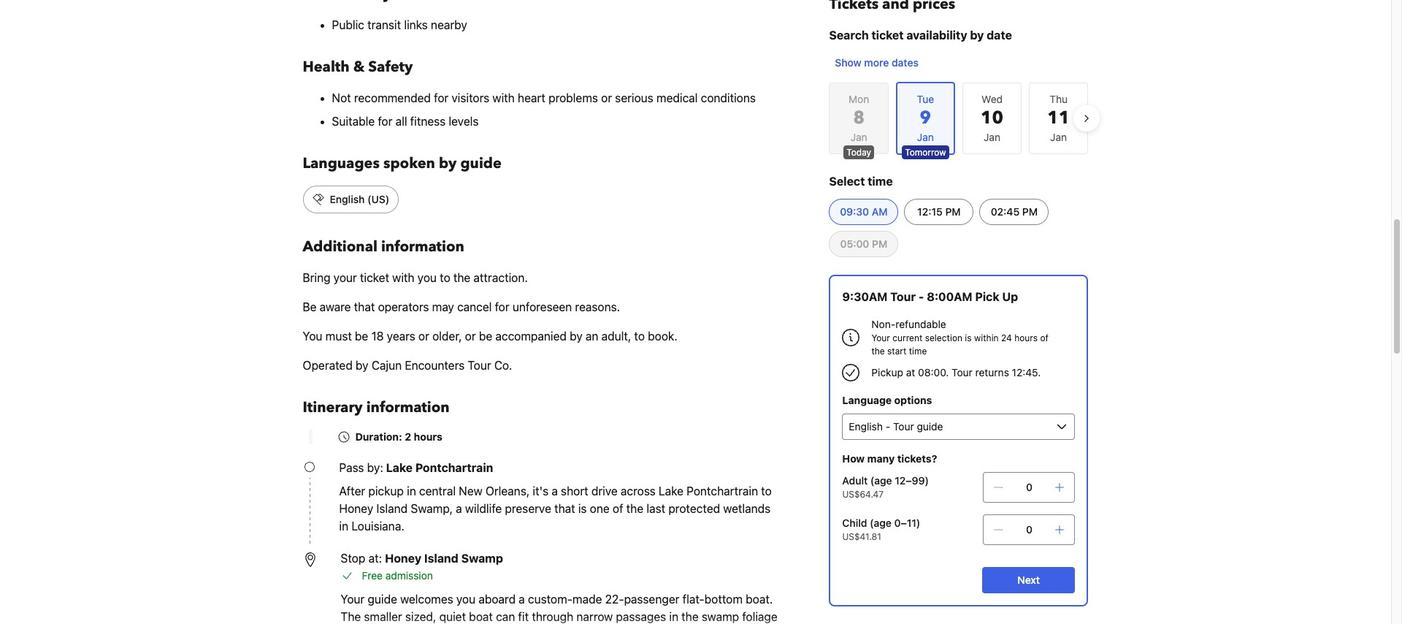 Task type: vqa. For each thing, say whether or not it's contained in the screenshot.
the left Room
no



Task type: locate. For each thing, give the bounding box(es) containing it.
time up am
[[868, 175, 893, 188]]

1 vertical spatial that
[[555, 502, 576, 515]]

0 horizontal spatial that
[[354, 300, 375, 313]]

1 horizontal spatial or
[[465, 330, 476, 343]]

time
[[868, 175, 893, 188], [909, 346, 927, 357]]

language options
[[843, 394, 933, 406]]

search ticket availability by date
[[830, 28, 1013, 42]]

in
[[407, 484, 416, 498], [339, 520, 349, 533]]

2 horizontal spatial tour
[[952, 366, 973, 379]]

of inside non-refundable your current selection is within 24 hours of the start time
[[1041, 332, 1049, 343]]

0 horizontal spatial pm
[[872, 237, 888, 250]]

to inside after pickup in central new orleans, it's a short drive across lake pontchartrain to honey island swamp, a wildlife preserve that is one of the last protected wetlands in louisiana.
[[762, 484, 772, 498]]

availability
[[907, 28, 968, 42]]

1 horizontal spatial jan
[[984, 131, 1001, 143]]

0 horizontal spatial ticket
[[360, 271, 390, 284]]

1 vertical spatial the
[[872, 346, 885, 357]]

the down across
[[627, 502, 644, 515]]

1 vertical spatial to
[[635, 330, 645, 343]]

2 jan from the left
[[984, 131, 1001, 143]]

pass
[[339, 461, 364, 474]]

0 horizontal spatial jan
[[851, 131, 868, 143]]

10
[[981, 106, 1004, 130]]

of right 24
[[1041, 332, 1049, 343]]

1 horizontal spatial time
[[909, 346, 927, 357]]

safety
[[368, 57, 413, 77]]

information up you
[[381, 237, 465, 256]]

be
[[355, 330, 369, 343], [479, 330, 493, 343]]

a
[[552, 484, 558, 498], [456, 502, 462, 515]]

pontchartrain
[[416, 461, 493, 474], [687, 484, 759, 498]]

0 horizontal spatial a
[[456, 502, 462, 515]]

2 horizontal spatial jan
[[1051, 131, 1068, 143]]

0 vertical spatial a
[[552, 484, 558, 498]]

0 for adult (age 12–99)
[[1027, 481, 1033, 493]]

jan inside thu 11 jan
[[1051, 131, 1068, 143]]

0 vertical spatial is
[[966, 332, 972, 343]]

1 horizontal spatial that
[[555, 502, 576, 515]]

of right one
[[613, 502, 624, 515]]

(age down many
[[871, 474, 893, 487]]

information for itinerary information
[[367, 398, 450, 417]]

the inside non-refundable your current selection is within 24 hours of the start time
[[872, 346, 885, 357]]

by left an at the bottom of the page
[[570, 330, 583, 343]]

for
[[434, 91, 449, 104], [378, 115, 393, 128], [495, 300, 510, 313]]

2 (age from the top
[[870, 517, 892, 529]]

cajun
[[372, 359, 402, 372]]

a down the new
[[456, 502, 462, 515]]

2 horizontal spatial the
[[872, 346, 885, 357]]

wed 10 jan
[[981, 93, 1004, 143]]

operators
[[378, 300, 429, 313]]

hours right 2
[[414, 430, 443, 443]]

1 jan from the left
[[851, 131, 868, 143]]

to right you
[[440, 271, 451, 284]]

1 horizontal spatial pm
[[946, 205, 961, 218]]

additional
[[303, 237, 378, 256]]

duration: 2 hours
[[355, 430, 443, 443]]

2 vertical spatial to
[[762, 484, 772, 498]]

9:30am
[[843, 290, 888, 303]]

nearby
[[431, 18, 467, 31]]

1 horizontal spatial a
[[552, 484, 558, 498]]

lake up last
[[659, 484, 684, 498]]

that down short
[[555, 502, 576, 515]]

2 horizontal spatial or
[[601, 91, 612, 104]]

1 0 from the top
[[1027, 481, 1033, 493]]

dates
[[892, 56, 919, 69]]

1 horizontal spatial to
[[635, 330, 645, 343]]

years
[[387, 330, 416, 343]]

1 vertical spatial honey
[[385, 552, 422, 565]]

island down "pickup"
[[377, 502, 408, 515]]

0–11)
[[895, 517, 921, 529]]

louisiana.
[[352, 520, 405, 533]]

next
[[1018, 574, 1041, 586]]

for up fitness
[[434, 91, 449, 104]]

0 vertical spatial of
[[1041, 332, 1049, 343]]

05:00 pm
[[841, 237, 888, 250]]

ticket right your
[[360, 271, 390, 284]]

1 vertical spatial time
[[909, 346, 927, 357]]

with left heart
[[493, 91, 515, 104]]

0 vertical spatial hours
[[1015, 332, 1038, 343]]

02:45
[[991, 205, 1020, 218]]

protected
[[669, 502, 721, 515]]

0 horizontal spatial in
[[339, 520, 349, 533]]

languages
[[303, 153, 380, 173]]

hours right 24
[[1015, 332, 1038, 343]]

serious
[[615, 91, 654, 104]]

bring
[[303, 271, 331, 284]]

language
[[843, 394, 892, 406]]

a right it's
[[552, 484, 558, 498]]

0 vertical spatial ticket
[[872, 28, 904, 42]]

information for additional information
[[381, 237, 465, 256]]

swamp,
[[411, 502, 453, 515]]

options
[[895, 394, 933, 406]]

suitable
[[332, 115, 375, 128]]

11
[[1048, 106, 1071, 130]]

0 horizontal spatial honey
[[339, 502, 374, 515]]

cancel
[[457, 300, 492, 313]]

1 (age from the top
[[871, 474, 893, 487]]

information
[[381, 237, 465, 256], [367, 398, 450, 417]]

0 horizontal spatial pontchartrain
[[416, 461, 493, 474]]

in down pass by: lake pontchartrain
[[407, 484, 416, 498]]

(age inside "child (age 0–11) us$41.81"
[[870, 517, 892, 529]]

to left "book."
[[635, 330, 645, 343]]

1 horizontal spatial island
[[424, 552, 459, 565]]

1 horizontal spatial of
[[1041, 332, 1049, 343]]

in up "stop"
[[339, 520, 349, 533]]

information up 2
[[367, 398, 450, 417]]

1 vertical spatial lake
[[659, 484, 684, 498]]

0 vertical spatial lake
[[386, 461, 413, 474]]

today
[[847, 147, 872, 158]]

(age up the us$41.81
[[870, 517, 892, 529]]

1 horizontal spatial is
[[966, 332, 972, 343]]

last
[[647, 502, 666, 515]]

&
[[353, 57, 365, 77]]

0 vertical spatial honey
[[339, 502, 374, 515]]

to for drive
[[762, 484, 772, 498]]

or left serious
[[601, 91, 612, 104]]

0 horizontal spatial island
[[377, 502, 408, 515]]

select time
[[830, 175, 893, 188]]

not
[[332, 91, 351, 104]]

is inside non-refundable your current selection is within 24 hours of the start time
[[966, 332, 972, 343]]

reasons.
[[575, 300, 620, 313]]

for left the 'all'
[[378, 115, 393, 128]]

(age
[[871, 474, 893, 487], [870, 517, 892, 529]]

1 horizontal spatial hours
[[1015, 332, 1038, 343]]

at
[[907, 366, 916, 379]]

problems
[[549, 91, 598, 104]]

for right cancel at the left of the page
[[495, 300, 510, 313]]

1 vertical spatial a
[[456, 502, 462, 515]]

1 vertical spatial for
[[378, 115, 393, 128]]

suitable for all fitness levels
[[332, 115, 479, 128]]

2 vertical spatial for
[[495, 300, 510, 313]]

0 vertical spatial that
[[354, 300, 375, 313]]

many
[[868, 452, 895, 465]]

1 vertical spatial is
[[579, 502, 587, 515]]

drive
[[592, 484, 618, 498]]

1 be from the left
[[355, 330, 369, 343]]

hours
[[1015, 332, 1038, 343], [414, 430, 443, 443]]

how
[[843, 452, 865, 465]]

jan up 'today'
[[851, 131, 868, 143]]

0 horizontal spatial to
[[440, 271, 451, 284]]

stop at: honey island swamp
[[341, 552, 503, 565]]

2 0 from the top
[[1027, 523, 1033, 536]]

island up admission
[[424, 552, 459, 565]]

2 horizontal spatial to
[[762, 484, 772, 498]]

the down your on the bottom right
[[872, 346, 885, 357]]

the up be aware that operators may cancel for unforeseen reasons.
[[454, 271, 471, 284]]

after
[[339, 484, 366, 498]]

pm right 05:00
[[872, 237, 888, 250]]

1 horizontal spatial pontchartrain
[[687, 484, 759, 498]]

show more dates
[[835, 56, 919, 69]]

(age inside adult (age 12–99) us$64.47
[[871, 474, 893, 487]]

0 horizontal spatial of
[[613, 502, 624, 515]]

tour left co.
[[468, 359, 492, 372]]

conditions
[[701, 91, 756, 104]]

0 horizontal spatial hours
[[414, 430, 443, 443]]

1 horizontal spatial for
[[434, 91, 449, 104]]

(age for 12–99)
[[871, 474, 893, 487]]

region
[[818, 76, 1101, 161]]

1 horizontal spatial ticket
[[872, 28, 904, 42]]

1 vertical spatial pontchartrain
[[687, 484, 759, 498]]

0 horizontal spatial time
[[868, 175, 893, 188]]

0 vertical spatial the
[[454, 271, 471, 284]]

be down cancel at the left of the page
[[479, 330, 493, 343]]

honey down after
[[339, 502, 374, 515]]

time down current
[[909, 346, 927, 357]]

pm right 02:45
[[1023, 205, 1038, 218]]

jan down 10
[[984, 131, 1001, 143]]

health & safety
[[303, 57, 413, 77]]

1 vertical spatial with
[[393, 271, 415, 284]]

tour right 08:00.
[[952, 366, 973, 379]]

1 horizontal spatial be
[[479, 330, 493, 343]]

is left within
[[966, 332, 972, 343]]

pontchartrain up the 'wetlands'
[[687, 484, 759, 498]]

8:00am
[[927, 290, 973, 303]]

1 vertical spatial (age
[[870, 517, 892, 529]]

pontchartrain up the new
[[416, 461, 493, 474]]

after pickup in central new orleans, it's a short drive across lake pontchartrain to honey island swamp, a wildlife preserve that is one of the last protected wetlands in louisiana.
[[339, 484, 772, 533]]

0 vertical spatial pontchartrain
[[416, 461, 493, 474]]

adult
[[843, 474, 868, 487]]

tickets?
[[898, 452, 938, 465]]

how many tickets?
[[843, 452, 938, 465]]

that inside after pickup in central new orleans, it's a short drive across lake pontchartrain to honey island swamp, a wildlife preserve that is one of the last protected wetlands in louisiana.
[[555, 502, 576, 515]]

with left you
[[393, 271, 415, 284]]

1 horizontal spatial the
[[627, 502, 644, 515]]

am
[[872, 205, 888, 218]]

0 horizontal spatial lake
[[386, 461, 413, 474]]

public transit links nearby
[[332, 18, 467, 31]]

0 horizontal spatial be
[[355, 330, 369, 343]]

central
[[419, 484, 456, 498]]

that right aware
[[354, 300, 375, 313]]

it's
[[533, 484, 549, 498]]

jan inside mon 8 jan today
[[851, 131, 868, 143]]

0 vertical spatial island
[[377, 502, 408, 515]]

lake right by:
[[386, 461, 413, 474]]

is left one
[[579, 502, 587, 515]]

1 vertical spatial island
[[424, 552, 459, 565]]

0 vertical spatial information
[[381, 237, 465, 256]]

1 vertical spatial 0
[[1027, 523, 1033, 536]]

0 vertical spatial in
[[407, 484, 416, 498]]

1 horizontal spatial in
[[407, 484, 416, 498]]

jan inside wed 10 jan
[[984, 131, 1001, 143]]

or right years
[[419, 330, 430, 343]]

aware
[[320, 300, 351, 313]]

0 horizontal spatial is
[[579, 502, 587, 515]]

the
[[454, 271, 471, 284], [872, 346, 885, 357], [627, 502, 644, 515]]

is
[[966, 332, 972, 343], [579, 502, 587, 515]]

operated by cajun encounters tour co.
[[303, 359, 513, 372]]

0 vertical spatial 0
[[1027, 481, 1033, 493]]

9:30am tour - 8:00am pick up
[[843, 290, 1019, 303]]

3 jan from the left
[[1051, 131, 1068, 143]]

orleans,
[[486, 484, 530, 498]]

2 vertical spatial the
[[627, 502, 644, 515]]

spoken
[[384, 153, 435, 173]]

1 horizontal spatial with
[[493, 91, 515, 104]]

pm for 12:15 pm
[[946, 205, 961, 218]]

be left 18
[[355, 330, 369, 343]]

or right "older,"
[[465, 330, 476, 343]]

guide
[[461, 153, 502, 173]]

0 for child (age 0–11)
[[1027, 523, 1033, 536]]

lake
[[386, 461, 413, 474], [659, 484, 684, 498]]

2 horizontal spatial pm
[[1023, 205, 1038, 218]]

ticket up show more dates
[[872, 28, 904, 42]]

jan down 11 on the right of the page
[[1051, 131, 1068, 143]]

pm right 12:15
[[946, 205, 961, 218]]

0 horizontal spatial tour
[[468, 359, 492, 372]]

honey up free admission
[[385, 552, 422, 565]]

honey inside after pickup in central new orleans, it's a short drive across lake pontchartrain to honey island swamp, a wildlife preserve that is one of the last protected wetlands in louisiana.
[[339, 502, 374, 515]]

0 vertical spatial (age
[[871, 474, 893, 487]]

1 horizontal spatial lake
[[659, 484, 684, 498]]

1 vertical spatial information
[[367, 398, 450, 417]]

0 vertical spatial time
[[868, 175, 893, 188]]

1 vertical spatial of
[[613, 502, 624, 515]]

to up the 'wetlands'
[[762, 484, 772, 498]]

tour left -
[[891, 290, 916, 303]]



Task type: describe. For each thing, give the bounding box(es) containing it.
pickup
[[369, 484, 404, 498]]

1 horizontal spatial honey
[[385, 552, 422, 565]]

pickup at 08:00. tour returns 12:45.
[[872, 366, 1041, 379]]

adult (age 12–99) us$64.47
[[843, 474, 930, 500]]

pick
[[976, 290, 1000, 303]]

selection
[[926, 332, 963, 343]]

attraction.
[[474, 271, 528, 284]]

of inside after pickup in central new orleans, it's a short drive across lake pontchartrain to honey island swamp, a wildlife preserve that is one of the last protected wetlands in louisiana.
[[613, 502, 624, 515]]

thu
[[1050, 93, 1068, 105]]

05:00
[[841, 237, 870, 250]]

next button
[[983, 567, 1076, 593]]

one
[[590, 502, 610, 515]]

0 vertical spatial to
[[440, 271, 451, 284]]

all
[[396, 115, 407, 128]]

itinerary
[[303, 398, 363, 417]]

wildlife
[[465, 502, 502, 515]]

by:
[[367, 461, 383, 474]]

region containing 8
[[818, 76, 1101, 161]]

links
[[404, 18, 428, 31]]

or for older,
[[465, 330, 476, 343]]

2 horizontal spatial for
[[495, 300, 510, 313]]

up
[[1003, 290, 1019, 303]]

admission
[[386, 569, 433, 582]]

more
[[865, 56, 889, 69]]

an
[[586, 330, 599, 343]]

by left date
[[971, 28, 985, 42]]

2 be from the left
[[479, 330, 493, 343]]

refundable
[[896, 318, 947, 330]]

start
[[888, 346, 907, 357]]

1 vertical spatial ticket
[[360, 271, 390, 284]]

date
[[987, 28, 1013, 42]]

(age for 0–11)
[[870, 517, 892, 529]]

medical
[[657, 91, 698, 104]]

18
[[372, 330, 384, 343]]

12–99)
[[895, 474, 930, 487]]

pickup
[[872, 366, 904, 379]]

unforeseen
[[513, 300, 572, 313]]

be
[[303, 300, 317, 313]]

languages spoken by guide
[[303, 153, 502, 173]]

adult,
[[602, 330, 632, 343]]

english
[[330, 193, 365, 205]]

you
[[303, 330, 323, 343]]

by left guide
[[439, 153, 457, 173]]

24
[[1002, 332, 1013, 343]]

operated
[[303, 359, 353, 372]]

to for accompanied
[[635, 330, 645, 343]]

show more dates button
[[830, 50, 925, 76]]

current
[[893, 332, 923, 343]]

is inside after pickup in central new orleans, it's a short drive across lake pontchartrain to honey island swamp, a wildlife preserve that is one of the last protected wetlands in louisiana.
[[579, 502, 587, 515]]

jan for 11
[[1051, 131, 1068, 143]]

pm for 02:45 pm
[[1023, 205, 1038, 218]]

1 vertical spatial in
[[339, 520, 349, 533]]

jan for 10
[[984, 131, 1001, 143]]

the inside after pickup in central new orleans, it's a short drive across lake pontchartrain to honey island swamp, a wildlife preserve that is one of the last protected wetlands in louisiana.
[[627, 502, 644, 515]]

time inside non-refundable your current selection is within 24 hours of the start time
[[909, 346, 927, 357]]

wed
[[982, 93, 1003, 105]]

recommended
[[354, 91, 431, 104]]

pm for 05:00 pm
[[872, 237, 888, 250]]

non-
[[872, 318, 896, 330]]

(us)
[[368, 193, 390, 205]]

across
[[621, 484, 656, 498]]

be aware that operators may cancel for unforeseen reasons.
[[303, 300, 620, 313]]

child (age 0–11) us$41.81
[[843, 517, 921, 542]]

co.
[[495, 359, 513, 372]]

show
[[835, 56, 862, 69]]

0 horizontal spatial the
[[454, 271, 471, 284]]

12:15 pm
[[918, 205, 961, 218]]

encounters
[[405, 359, 465, 372]]

may
[[432, 300, 454, 313]]

your
[[334, 271, 357, 284]]

1 vertical spatial hours
[[414, 430, 443, 443]]

0 horizontal spatial for
[[378, 115, 393, 128]]

jan for 8
[[851, 131, 868, 143]]

02:45 pm
[[991, 205, 1038, 218]]

heart
[[518, 91, 546, 104]]

mon
[[849, 93, 870, 105]]

additional information
[[303, 237, 465, 256]]

us$41.81
[[843, 531, 882, 542]]

health
[[303, 57, 350, 77]]

visitors
[[452, 91, 490, 104]]

duration:
[[355, 430, 402, 443]]

free
[[362, 569, 383, 582]]

island inside after pickup in central new orleans, it's a short drive across lake pontchartrain to honey island swamp, a wildlife preserve that is one of the last protected wetlands in louisiana.
[[377, 502, 408, 515]]

new
[[459, 484, 483, 498]]

select
[[830, 175, 865, 188]]

pontchartrain inside after pickup in central new orleans, it's a short drive across lake pontchartrain to honey island swamp, a wildlife preserve that is one of the last protected wetlands in louisiana.
[[687, 484, 759, 498]]

stop
[[341, 552, 366, 565]]

fitness
[[410, 115, 446, 128]]

or for problems
[[601, 91, 612, 104]]

by left cajun
[[356, 359, 369, 372]]

transit
[[368, 18, 401, 31]]

short
[[561, 484, 589, 498]]

0 vertical spatial for
[[434, 91, 449, 104]]

0 horizontal spatial with
[[393, 271, 415, 284]]

search
[[830, 28, 869, 42]]

0 vertical spatial with
[[493, 91, 515, 104]]

08:00.
[[919, 366, 949, 379]]

lake inside after pickup in central new orleans, it's a short drive across lake pontchartrain to honey island swamp, a wildlife preserve that is one of the last protected wetlands in louisiana.
[[659, 484, 684, 498]]

levels
[[449, 115, 479, 128]]

hours inside non-refundable your current selection is within 24 hours of the start time
[[1015, 332, 1038, 343]]

1 horizontal spatial tour
[[891, 290, 916, 303]]

0 horizontal spatial or
[[419, 330, 430, 343]]

bring your ticket with you to the attraction.
[[303, 271, 528, 284]]



